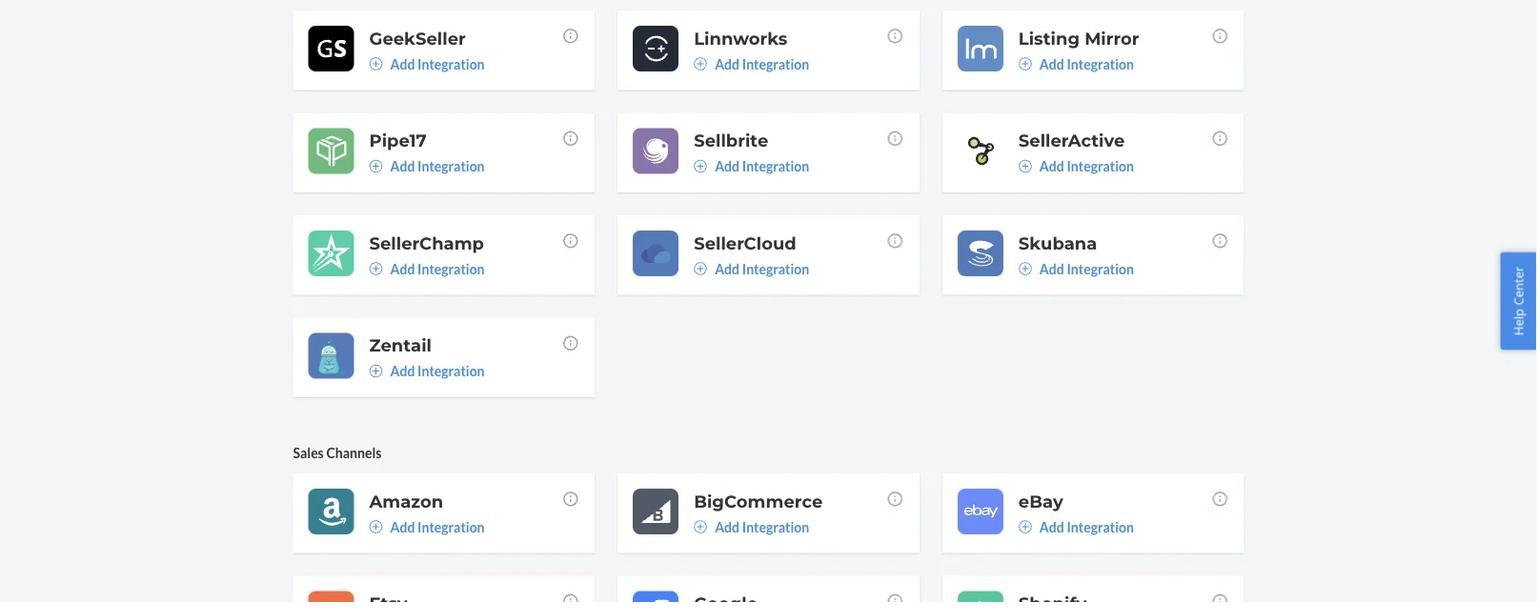 Task type: locate. For each thing, give the bounding box(es) containing it.
plus circle image down linnworks
[[694, 57, 707, 70]]

add integration down zentail
[[390, 363, 485, 379]]

add integration down selleractive
[[1040, 158, 1134, 174]]

integration for bigcommerce
[[742, 519, 809, 535]]

plus circle image down bigcommerce
[[694, 520, 707, 534]]

add integration link down sellbrite
[[694, 157, 809, 176]]

bigcommerce
[[694, 491, 823, 512]]

add integration link down sellerchamp
[[369, 259, 485, 278]]

add integration link down bigcommerce
[[694, 517, 809, 536]]

integration for zentail
[[418, 363, 485, 379]]

add integration link down amazon
[[369, 517, 485, 536]]

add integration link down zentail
[[369, 362, 485, 381]]

skubana
[[1019, 232, 1097, 253]]

add integration for linnworks
[[715, 56, 809, 72]]

add integration for ebay
[[1040, 519, 1134, 535]]

add integration link down sellercloud
[[694, 259, 809, 278]]

plus circle image down zentail
[[369, 364, 383, 378]]

add integration for amazon
[[390, 519, 485, 535]]

mirror
[[1085, 27, 1139, 48]]

add integration down ebay
[[1040, 519, 1134, 535]]

help
[[1510, 309, 1527, 336]]

add for sellerchamp
[[390, 261, 415, 277]]

add integration down linnworks
[[715, 56, 809, 72]]

add for listing mirror
[[1040, 56, 1064, 72]]

add down sellercloud
[[715, 261, 740, 277]]

plus circle image down sellerchamp
[[369, 262, 383, 275]]

plus circle image for selleractive
[[1019, 159, 1032, 173]]

add down selleractive
[[1040, 158, 1064, 174]]

add integration for zentail
[[390, 363, 485, 379]]

add integration link down geekseller
[[369, 54, 485, 73]]

add down sellerchamp
[[390, 261, 415, 277]]

plus circle image down sellbrite
[[694, 159, 707, 173]]

plus circle image down listing
[[1019, 57, 1032, 70]]

add integration for pipe17
[[390, 158, 485, 174]]

plus circle image down "skubana"
[[1019, 262, 1032, 275]]

sales channels
[[293, 444, 382, 461]]

add down linnworks
[[715, 56, 740, 72]]

plus circle image down amazon
[[369, 520, 383, 534]]

add for sellercloud
[[715, 261, 740, 277]]

add for skubana
[[1040, 261, 1064, 277]]

add down ebay
[[1040, 519, 1064, 535]]

integration
[[418, 56, 485, 72], [742, 56, 809, 72], [1067, 56, 1134, 72], [418, 158, 485, 174], [742, 158, 809, 174], [1067, 158, 1134, 174], [418, 261, 485, 277], [742, 261, 809, 277], [1067, 261, 1134, 277], [418, 363, 485, 379], [418, 519, 485, 535], [742, 519, 809, 535], [1067, 519, 1134, 535]]

add down geekseller
[[390, 56, 415, 72]]

add integration down bigcommerce
[[715, 519, 809, 535]]

add integration down sellerchamp
[[390, 261, 485, 277]]

add integration link for sellbrite
[[694, 157, 809, 176]]

add integration link down pipe17
[[369, 157, 485, 176]]

help center
[[1510, 267, 1527, 336]]

add down bigcommerce
[[715, 519, 740, 535]]

add integration link
[[369, 54, 485, 73], [694, 54, 809, 73], [1019, 54, 1134, 73], [369, 157, 485, 176], [694, 157, 809, 176], [1019, 157, 1134, 176], [369, 259, 485, 278], [694, 259, 809, 278], [1019, 259, 1134, 278], [369, 362, 485, 381], [369, 517, 485, 536], [694, 517, 809, 536], [1019, 517, 1134, 536]]

add integration down geekseller
[[390, 56, 485, 72]]

plus circle image down ebay
[[1019, 520, 1032, 534]]

add for bigcommerce
[[715, 519, 740, 535]]

add integration down sellbrite
[[715, 158, 809, 174]]

add integration link down selleractive
[[1019, 157, 1134, 176]]

channels
[[326, 444, 382, 461]]

selleractive
[[1019, 130, 1125, 151]]

add
[[390, 56, 415, 72], [715, 56, 740, 72], [1040, 56, 1064, 72], [390, 158, 415, 174], [715, 158, 740, 174], [1040, 158, 1064, 174], [390, 261, 415, 277], [715, 261, 740, 277], [1040, 261, 1064, 277], [390, 363, 415, 379], [390, 519, 415, 535], [715, 519, 740, 535], [1040, 519, 1064, 535]]

linnworks
[[694, 27, 788, 48]]

add down amazon
[[390, 519, 415, 535]]

add integration down listing mirror
[[1040, 56, 1134, 72]]

sellerchamp
[[369, 232, 484, 253]]

add integration link for pipe17
[[369, 157, 485, 176]]

add integration down pipe17
[[390, 158, 485, 174]]

plus circle image down geekseller
[[369, 57, 383, 70]]

add integration for geekseller
[[390, 56, 485, 72]]

plus circle image down selleractive
[[1019, 159, 1032, 173]]

integration for sellerchamp
[[418, 261, 485, 277]]

add down "skubana"
[[1040, 261, 1064, 277]]

sales
[[293, 444, 324, 461]]

zentail
[[369, 335, 432, 356]]

add down zentail
[[390, 363, 415, 379]]

plus circle image for sellercloud
[[694, 262, 707, 275]]

plus circle image for ebay
[[1019, 520, 1032, 534]]

add for linnworks
[[715, 56, 740, 72]]

plus circle image down sellercloud
[[694, 262, 707, 275]]

plus circle image for listing mirror
[[1019, 57, 1032, 70]]

add integration
[[390, 56, 485, 72], [715, 56, 809, 72], [1040, 56, 1134, 72], [390, 158, 485, 174], [715, 158, 809, 174], [1040, 158, 1134, 174], [390, 261, 485, 277], [715, 261, 809, 277], [1040, 261, 1134, 277], [390, 363, 485, 379], [390, 519, 485, 535], [715, 519, 809, 535], [1040, 519, 1134, 535]]

add integration down amazon
[[390, 519, 485, 535]]

add integration link down ebay
[[1019, 517, 1134, 536]]

sellbrite
[[694, 130, 768, 151]]

plus circle image for bigcommerce
[[694, 520, 707, 534]]

add integration down "skubana"
[[1040, 261, 1134, 277]]

add integration link down "skubana"
[[1019, 259, 1134, 278]]

add for pipe17
[[390, 158, 415, 174]]

add integration link for zentail
[[369, 362, 485, 381]]

add integration for selleractive
[[1040, 158, 1134, 174]]

plus circle image for sellerchamp
[[369, 262, 383, 275]]

add down pipe17
[[390, 158, 415, 174]]

plus circle image down pipe17
[[369, 159, 383, 173]]

add for zentail
[[390, 363, 415, 379]]

add integration link for linnworks
[[694, 54, 809, 73]]

amazon
[[369, 491, 443, 512]]

add down listing
[[1040, 56, 1064, 72]]

add integration link down linnworks
[[694, 54, 809, 73]]

add integration down sellercloud
[[715, 261, 809, 277]]

plus circle image
[[694, 57, 707, 70], [1019, 159, 1032, 173], [694, 262, 707, 275], [369, 364, 383, 378], [694, 520, 707, 534], [1019, 520, 1032, 534]]

integration for listing mirror
[[1067, 56, 1134, 72]]

plus circle image
[[369, 57, 383, 70], [1019, 57, 1032, 70], [369, 159, 383, 173], [694, 159, 707, 173], [369, 262, 383, 275], [1019, 262, 1032, 275], [369, 520, 383, 534]]

help center button
[[1501, 252, 1537, 350]]

add integration link down listing mirror
[[1019, 54, 1134, 73]]

add down sellbrite
[[715, 158, 740, 174]]



Task type: vqa. For each thing, say whether or not it's contained in the screenshot.
Add Integration associated with SellerCloud
yes



Task type: describe. For each thing, give the bounding box(es) containing it.
integration for ebay
[[1067, 519, 1134, 535]]

plus circle image for linnworks
[[694, 57, 707, 70]]

add integration for skubana
[[1040, 261, 1134, 277]]

center
[[1510, 267, 1527, 306]]

plus circle image for zentail
[[369, 364, 383, 378]]

integration for selleractive
[[1067, 158, 1134, 174]]

add integration link for sellerchamp
[[369, 259, 485, 278]]

integration for amazon
[[418, 519, 485, 535]]

add for selleractive
[[1040, 158, 1064, 174]]

pipe17
[[369, 130, 427, 151]]

add integration link for amazon
[[369, 517, 485, 536]]

plus circle image for pipe17
[[369, 159, 383, 173]]

listing
[[1019, 27, 1080, 48]]

add for geekseller
[[390, 56, 415, 72]]

integration for skubana
[[1067, 261, 1134, 277]]

sellercloud
[[694, 232, 797, 253]]

add integration for sellerchamp
[[390, 261, 485, 277]]

add integration link for skubana
[[1019, 259, 1134, 278]]

geekseller
[[369, 27, 466, 48]]

add integration for sellbrite
[[715, 158, 809, 174]]

add integration link for bigcommerce
[[694, 517, 809, 536]]

integration for geekseller
[[418, 56, 485, 72]]

integration for pipe17
[[418, 158, 485, 174]]

integration for linnworks
[[742, 56, 809, 72]]

add integration link for geekseller
[[369, 54, 485, 73]]

plus circle image for sellbrite
[[694, 159, 707, 173]]

listing mirror
[[1019, 27, 1139, 48]]

add integration link for selleractive
[[1019, 157, 1134, 176]]

add for amazon
[[390, 519, 415, 535]]

add integration for sellercloud
[[715, 261, 809, 277]]

add integration link for sellercloud
[[694, 259, 809, 278]]

add integration link for listing mirror
[[1019, 54, 1134, 73]]

ebay
[[1019, 491, 1063, 512]]

plus circle image for amazon
[[369, 520, 383, 534]]

add for sellbrite
[[715, 158, 740, 174]]

integration for sellbrite
[[742, 158, 809, 174]]

add integration for listing mirror
[[1040, 56, 1134, 72]]

add integration for bigcommerce
[[715, 519, 809, 535]]

add for ebay
[[1040, 519, 1064, 535]]

integration for sellercloud
[[742, 261, 809, 277]]

plus circle image for geekseller
[[369, 57, 383, 70]]

add integration link for ebay
[[1019, 517, 1134, 536]]

plus circle image for skubana
[[1019, 262, 1032, 275]]



